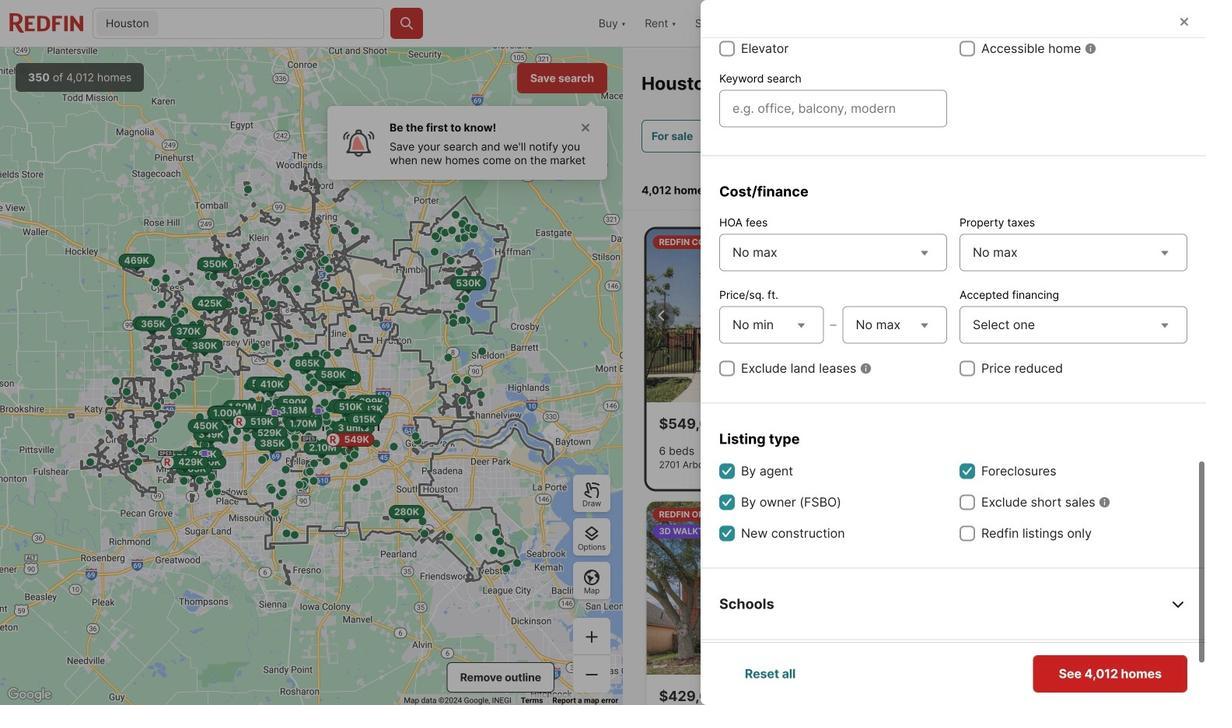 Task type: vqa. For each thing, say whether or not it's contained in the screenshot.
"Share Home" Image
yes



Task type: locate. For each thing, give the bounding box(es) containing it.
None checkbox
[[720, 10, 735, 25], [720, 41, 735, 56], [720, 361, 735, 376], [960, 495, 976, 510], [960, 526, 976, 541], [720, 10, 735, 25], [720, 41, 735, 56], [720, 361, 735, 376], [960, 495, 976, 510], [960, 526, 976, 541]]

map region
[[0, 47, 623, 705]]

dialog
[[701, 0, 1207, 705]]

next image
[[882, 306, 901, 325]]

None search field
[[162, 9, 384, 40]]

None checkbox
[[960, 10, 976, 25], [960, 41, 976, 56], [960, 361, 976, 376], [720, 463, 735, 479], [960, 463, 976, 479], [720, 495, 735, 510], [720, 526, 735, 541], [960, 10, 976, 25], [960, 41, 976, 56], [960, 361, 976, 376], [720, 463, 735, 479], [960, 463, 976, 479], [720, 495, 735, 510], [720, 526, 735, 541]]

previous image
[[653, 306, 672, 325]]



Task type: describe. For each thing, give the bounding box(es) containing it.
add home to favorites image
[[1149, 687, 1168, 705]]

select a min and max value element
[[720, 303, 948, 347]]

e.g. office, balcony, modern text field
[[733, 99, 935, 118]]

Add home to favorites checkbox
[[1146, 684, 1171, 705]]

share home image
[[1118, 687, 1137, 705]]

google image
[[4, 685, 55, 705]]

submit search image
[[399, 16, 415, 31]]



